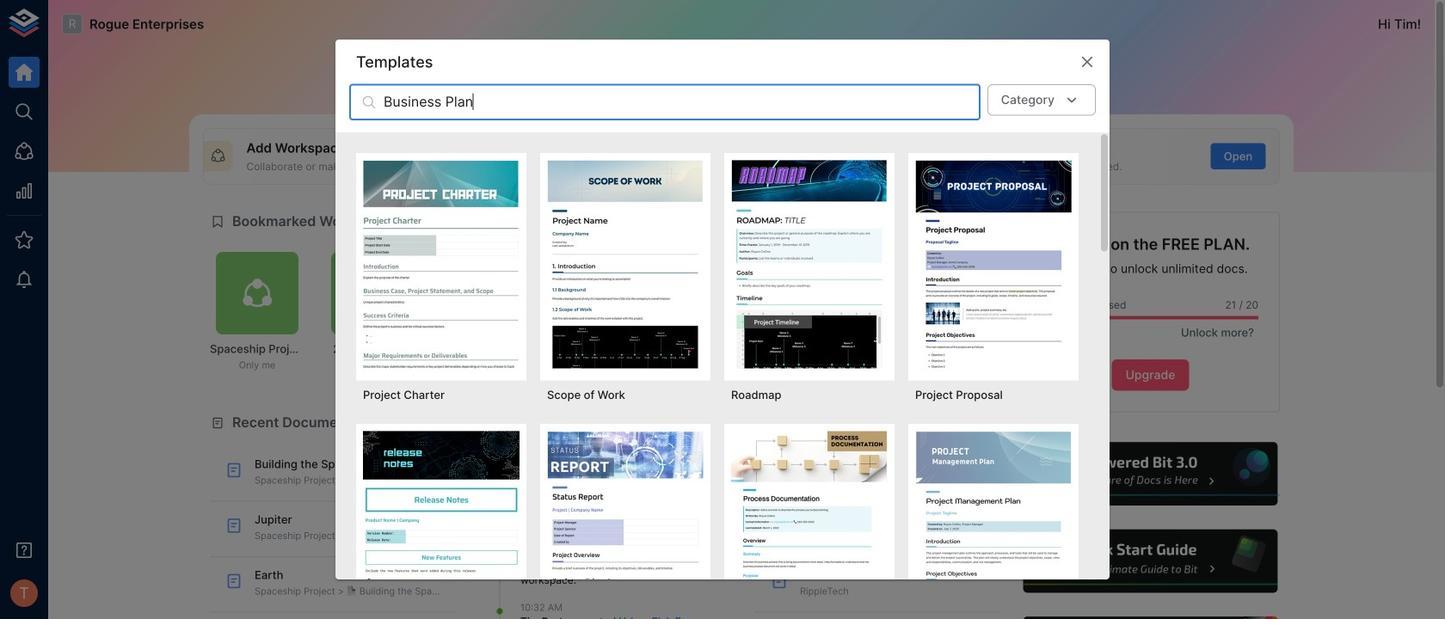 Task type: locate. For each thing, give the bounding box(es) containing it.
2 help image from the top
[[1022, 528, 1281, 596]]

dialog
[[336, 40, 1110, 620]]

help image
[[1022, 440, 1281, 509], [1022, 528, 1281, 596], [1022, 615, 1281, 620]]

2 vertical spatial help image
[[1022, 615, 1281, 620]]

1 vertical spatial help image
[[1022, 528, 1281, 596]]

Search Templates... text field
[[384, 84, 981, 120]]

3 help image from the top
[[1022, 615, 1281, 620]]

scope of work image
[[547, 160, 704, 369]]

0 vertical spatial help image
[[1022, 440, 1281, 509]]

project proposal image
[[916, 160, 1072, 369]]

project charter image
[[363, 160, 520, 369]]



Task type: describe. For each thing, give the bounding box(es) containing it.
1 help image from the top
[[1022, 440, 1281, 509]]

project management plan image
[[916, 431, 1072, 620]]

status report image
[[547, 431, 704, 620]]

roadmap image
[[732, 160, 888, 369]]

process documentation image
[[732, 431, 888, 620]]

release notes image
[[363, 431, 520, 620]]



Task type: vqa. For each thing, say whether or not it's contained in the screenshot.
Scope of Work image
yes



